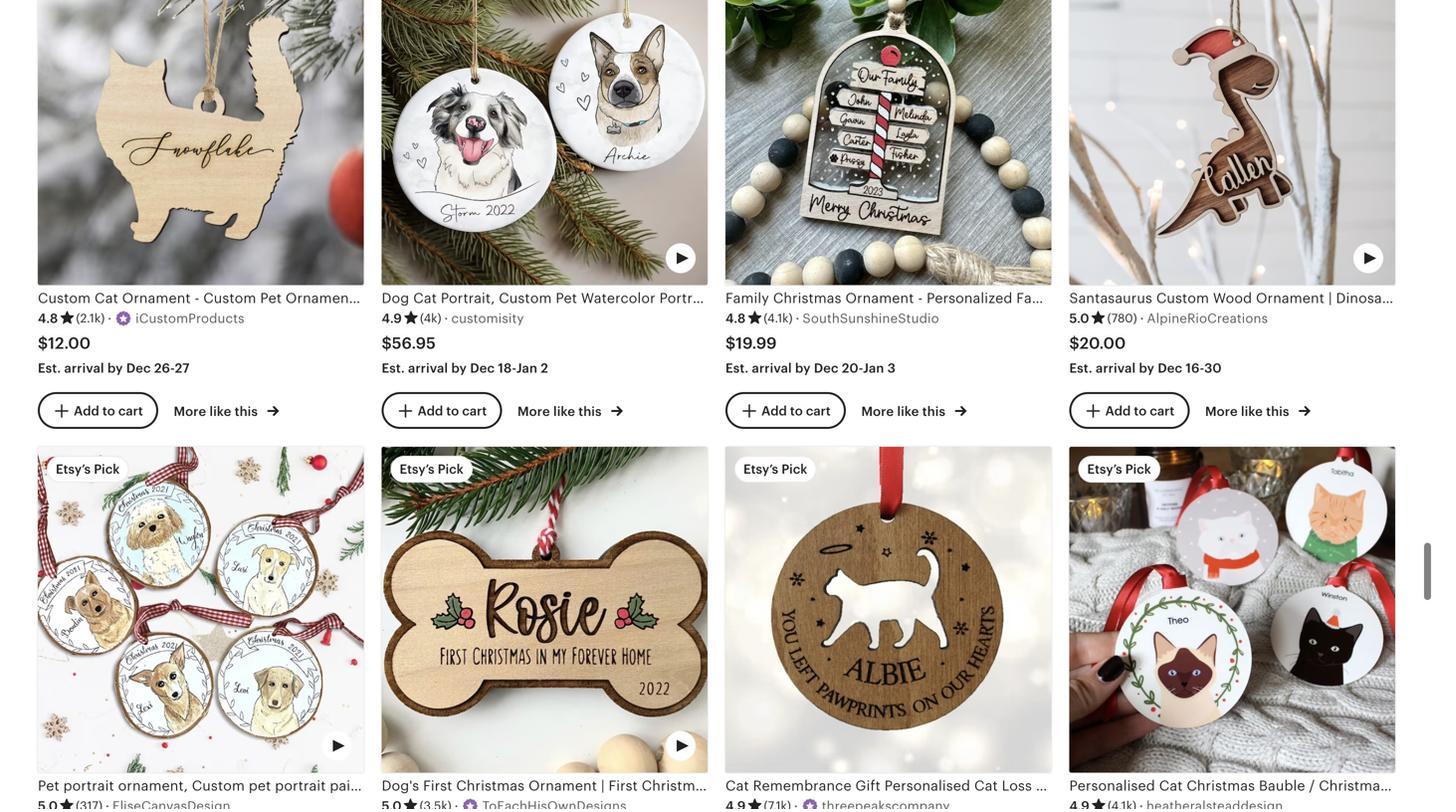 Task type: describe. For each thing, give the bounding box(es) containing it.
more like this link for 12.00
[[174, 400, 279, 421]]

$ for 20.00
[[1069, 334, 1080, 352]]

cart for 56.95
[[462, 404, 487, 419]]

18-
[[498, 361, 516, 376]]

30
[[1204, 361, 1222, 376]]

arrival for 19.99
[[752, 361, 792, 376]]

santasaurus custom wood ornament | dinosaur chris
[[1069, 290, 1433, 306]]

/
[[1309, 778, 1315, 794]]

19.99
[[736, 334, 777, 352]]

est. for 12.00
[[38, 361, 61, 376]]

to for 56.95
[[446, 404, 459, 419]]

20-
[[842, 361, 863, 376]]

$ 19.99 est. arrival by dec 20-jan 3
[[726, 334, 896, 376]]

more like this for 20.00
[[1205, 404, 1293, 419]]

dinosaur
[[1336, 290, 1396, 306]]

1 christmas from the left
[[1187, 778, 1255, 794]]

4 etsy's from the left
[[1087, 462, 1122, 477]]

product video element for pet portrait ornament, custom pet portrait painting, custom christmas ornament, custom pet ornament image
[[38, 447, 364, 773]]

· for 12.00
[[108, 311, 112, 326]]

like for 12.00
[[209, 404, 231, 419]]

(4k)
[[420, 311, 441, 325]]

arrival for 56.95
[[408, 361, 448, 376]]

more for 20.00
[[1205, 404, 1238, 419]]

like for 56.95
[[553, 404, 575, 419]]

more like this for 12.00
[[174, 404, 261, 419]]

by for 20.00
[[1139, 361, 1155, 376]]

to for 19.99
[[790, 404, 803, 419]]

by for 19.99
[[795, 361, 811, 376]]

1 etsy's from the left
[[56, 462, 91, 477]]

add to cart for 20.00
[[1105, 404, 1175, 419]]

add to cart button for 12.00
[[38, 392, 158, 429]]

product video element for santasaurus custom wood ornament | dinosaur christmas ornament | custom dinosaur tag 'image'
[[1069, 0, 1395, 285]]

like for 19.99
[[897, 404, 919, 419]]

cart for 20.00
[[1150, 404, 1175, 419]]

more like this link for 19.99
[[861, 400, 967, 421]]

arrival for 12.00
[[64, 361, 104, 376]]

product video element for dog cat portrait, custom pet watercolor portrait line art ornament, new puppy gift, pet christmas gift, cat ornament, dog cat photo ornament
[[382, 0, 708, 285]]

2 christmas from the left
[[1319, 778, 1388, 794]]

27
[[175, 361, 190, 376]]

to for 12.00
[[102, 404, 115, 419]]

· for 56.95
[[444, 311, 448, 326]]

4 pick from the left
[[1125, 462, 1151, 477]]

more like this link for 20.00
[[1205, 400, 1311, 421]]

wood
[[1213, 290, 1252, 306]]

3 etsy's from the left
[[743, 462, 778, 477]]

product video element for the 'dog's first christmas ornament | first christmas in my forever home 2023 | furever home | dog adoption | rescued puppy gift' image
[[382, 447, 708, 773]]

1 pick from the left
[[94, 462, 120, 477]]

$ for 19.99
[[726, 334, 736, 352]]

est. for 56.95
[[382, 361, 405, 376]]

ornament
[[1256, 290, 1325, 306]]

like for 20.00
[[1241, 404, 1263, 419]]

more for 56.95
[[518, 404, 550, 419]]

cart for 19.99
[[806, 404, 831, 419]]

by for 56.95
[[451, 361, 467, 376]]

bauble
[[1259, 778, 1306, 794]]

$ 20.00 est. arrival by dec 16-30
[[1069, 334, 1222, 376]]

this for 19.99
[[922, 404, 946, 419]]

cart for 12.00
[[118, 404, 143, 419]]

add to cart button for 19.99
[[726, 392, 846, 429]]

4.8 for 12.00
[[38, 311, 58, 326]]

add to cart for 56.95
[[418, 404, 487, 419]]

more for 19.99
[[861, 404, 894, 419]]

(2.1k)
[[76, 311, 105, 325]]

20.00
[[1080, 334, 1126, 352]]

2
[[541, 361, 548, 376]]

3
[[888, 361, 896, 376]]

$ 12.00 est. arrival by dec 26-27
[[38, 334, 190, 376]]

|
[[1329, 290, 1332, 306]]



Task type: vqa. For each thing, say whether or not it's contained in the screenshot.
20.00's "Add To Cart" button
yes



Task type: locate. For each thing, give the bounding box(es) containing it.
arrival inside $ 20.00 est. arrival by dec 16-30
[[1096, 361, 1136, 376]]

to down $ 56.95 est. arrival by dec 18-jan 2
[[446, 404, 459, 419]]

more like this down 30
[[1205, 404, 1293, 419]]

dec for 12.00
[[126, 361, 151, 376]]

· right (2.1k)
[[108, 311, 112, 326]]

1 add from the left
[[74, 404, 99, 419]]

by left 18-
[[451, 361, 467, 376]]

2 etsy's pick from the left
[[400, 462, 464, 477]]

0 horizontal spatial christmas
[[1187, 778, 1255, 794]]

est. for 19.99
[[726, 361, 749, 376]]

3 add from the left
[[762, 404, 787, 419]]

2 etsy's pick link from the left
[[382, 447, 708, 809]]

2 more like this from the left
[[518, 404, 605, 419]]

3 add to cart button from the left
[[726, 392, 846, 429]]

cart down $ 19.99 est. arrival by dec 20-jan 3
[[806, 404, 831, 419]]

arrival for 20.00
[[1096, 361, 1136, 376]]

add to cart button down $ 20.00 est. arrival by dec 16-30
[[1069, 392, 1190, 429]]

like
[[209, 404, 231, 419], [553, 404, 575, 419], [897, 404, 919, 419], [1241, 404, 1263, 419]]

jan inside $ 19.99 est. arrival by dec 20-jan 3
[[863, 361, 884, 376]]

1 jan from the left
[[516, 361, 538, 376]]

more like this link
[[174, 400, 279, 421], [518, 400, 623, 421], [861, 400, 967, 421], [1205, 400, 1311, 421]]

personalised cat christmas bauble / christmas tree ornament image
[[1069, 447, 1395, 773]]

2 arrival from the left
[[408, 361, 448, 376]]

3 like from the left
[[897, 404, 919, 419]]

cart down $ 12.00 est. arrival by dec 26-27
[[118, 404, 143, 419]]

est. down 20.00
[[1069, 361, 1093, 376]]

chris
[[1400, 290, 1433, 306]]

1 etsy's pick from the left
[[56, 462, 120, 477]]

add to cart for 19.99
[[762, 404, 831, 419]]

1 add to cart button from the left
[[38, 392, 158, 429]]

add to cart button for 20.00
[[1069, 392, 1190, 429]]

dec inside $ 12.00 est. arrival by dec 26-27
[[126, 361, 151, 376]]

1 arrival from the left
[[64, 361, 104, 376]]

arrival down 19.99
[[752, 361, 792, 376]]

2 cart from the left
[[462, 404, 487, 419]]

1 by from the left
[[107, 361, 123, 376]]

dec inside $ 56.95 est. arrival by dec 18-jan 2
[[470, 361, 495, 376]]

more down 2
[[518, 404, 550, 419]]

add to cart down $ 19.99 est. arrival by dec 20-jan 3
[[762, 404, 831, 419]]

4.9
[[382, 311, 402, 326]]

more down "27" on the left top of the page
[[174, 404, 206, 419]]

3 $ from the left
[[726, 334, 736, 352]]

dec
[[126, 361, 151, 376], [470, 361, 495, 376], [814, 361, 839, 376], [1158, 361, 1183, 376]]

2 est. from the left
[[382, 361, 405, 376]]

1 more from the left
[[174, 404, 206, 419]]

· for 20.00
[[1140, 311, 1144, 326]]

est. for 20.00
[[1069, 361, 1093, 376]]

1 horizontal spatial christmas
[[1319, 778, 1388, 794]]

dog's first christmas ornament | first christmas in my forever home 2023 | furever home | dog adoption | rescued puppy gift image
[[382, 447, 708, 773]]

by
[[107, 361, 123, 376], [451, 361, 467, 376], [795, 361, 811, 376], [1139, 361, 1155, 376]]

more like this for 19.99
[[861, 404, 949, 419]]

cat
[[1159, 778, 1183, 794]]

more down 3
[[861, 404, 894, 419]]

dec left 26-
[[126, 361, 151, 376]]

3 est. from the left
[[726, 361, 749, 376]]

4 cart from the left
[[1150, 404, 1175, 419]]

more like this
[[174, 404, 261, 419], [518, 404, 605, 419], [861, 404, 949, 419], [1205, 404, 1293, 419]]

3 more like this link from the left
[[861, 400, 967, 421]]

4.8 for 19.99
[[726, 311, 746, 326]]

est. inside $ 19.99 est. arrival by dec 20-jan 3
[[726, 361, 749, 376]]

jan left 3
[[863, 361, 884, 376]]

this
[[235, 404, 258, 419], [579, 404, 602, 419], [922, 404, 946, 419], [1266, 404, 1290, 419]]

add for 56.95
[[418, 404, 443, 419]]

add to cart button down $ 12.00 est. arrival by dec 26-27
[[38, 392, 158, 429]]

2 like from the left
[[553, 404, 575, 419]]

this for 56.95
[[579, 404, 602, 419]]

more like this link down 3
[[861, 400, 967, 421]]

1 to from the left
[[102, 404, 115, 419]]

3 etsy's pick from the left
[[743, 462, 808, 477]]

1 est. from the left
[[38, 361, 61, 376]]

more
[[174, 404, 206, 419], [518, 404, 550, 419], [861, 404, 894, 419], [1205, 404, 1238, 419]]

· for 19.99
[[796, 311, 800, 326]]

cart
[[118, 404, 143, 419], [462, 404, 487, 419], [806, 404, 831, 419], [1150, 404, 1175, 419]]

family christmas ornament - personalized family and pet ornament/ personalized christmas ornament/ personalized christmas- christmas 2023 image
[[726, 0, 1052, 285]]

cat remembrance gift personalised cat loss xmas bauble cat loss gift pet loss memorable bauble cat sympathy cat keepsake christmas decor image
[[726, 447, 1052, 773]]

by inside $ 56.95 est. arrival by dec 18-jan 2
[[451, 361, 467, 376]]

tree
[[1391, 778, 1421, 794]]

more like this link for 56.95
[[518, 400, 623, 421]]

add for 20.00
[[1105, 404, 1131, 419]]

1 more like this from the left
[[174, 404, 261, 419]]

dec for 56.95
[[470, 361, 495, 376]]

· right (4k)
[[444, 311, 448, 326]]

26-
[[154, 361, 175, 376]]

4 this from the left
[[1266, 404, 1290, 419]]

est. inside $ 12.00 est. arrival by dec 26-27
[[38, 361, 61, 376]]

cart down $ 20.00 est. arrival by dec 16-30
[[1150, 404, 1175, 419]]

4 etsy's pick from the left
[[1087, 462, 1151, 477]]

arrival inside $ 56.95 est. arrival by dec 18-jan 2
[[408, 361, 448, 376]]

add down $ 56.95 est. arrival by dec 18-jan 2
[[418, 404, 443, 419]]

this for 20.00
[[1266, 404, 1290, 419]]

4 dec from the left
[[1158, 361, 1183, 376]]

3 by from the left
[[795, 361, 811, 376]]

3 · from the left
[[796, 311, 800, 326]]

dec for 19.99
[[814, 361, 839, 376]]

add to cart
[[74, 404, 143, 419], [418, 404, 487, 419], [762, 404, 831, 419], [1105, 404, 1175, 419]]

more like this link down 30
[[1205, 400, 1311, 421]]

4 $ from the left
[[1069, 334, 1080, 352]]

$ inside $ 12.00 est. arrival by dec 26-27
[[38, 334, 48, 352]]

4.8 up 19.99
[[726, 311, 746, 326]]

2 add from the left
[[418, 404, 443, 419]]

4 by from the left
[[1139, 361, 1155, 376]]

add to cart button down $ 19.99 est. arrival by dec 20-jan 3
[[726, 392, 846, 429]]

arrival inside $ 19.99 est. arrival by dec 20-jan 3
[[752, 361, 792, 376]]

4 more like this link from the left
[[1205, 400, 1311, 421]]

2 $ from the left
[[382, 334, 392, 352]]

3 this from the left
[[922, 404, 946, 419]]

by inside $ 19.99 est. arrival by dec 20-jan 3
[[795, 361, 811, 376]]

more like this down 2
[[518, 404, 605, 419]]

add for 12.00
[[74, 404, 99, 419]]

·
[[108, 311, 112, 326], [444, 311, 448, 326], [796, 311, 800, 326], [1140, 311, 1144, 326]]

o
[[1424, 778, 1433, 794]]

est. down "12.00"
[[38, 361, 61, 376]]

2 jan from the left
[[863, 361, 884, 376]]

dec inside $ 20.00 est. arrival by dec 16-30
[[1158, 361, 1183, 376]]

4 add to cart button from the left
[[1069, 392, 1190, 429]]

dec left 20-
[[814, 361, 839, 376]]

$
[[38, 334, 48, 352], [382, 334, 392, 352], [726, 334, 736, 352], [1069, 334, 1080, 352]]

0 horizontal spatial etsy's pick link
[[38, 447, 364, 809]]

3 cart from the left
[[806, 404, 831, 419]]

est. inside $ 20.00 est. arrival by dec 16-30
[[1069, 361, 1093, 376]]

add to cart for 12.00
[[74, 404, 143, 419]]

0 horizontal spatial 4.8
[[38, 311, 58, 326]]

4.8
[[38, 311, 58, 326], [726, 311, 746, 326]]

more like this down 3
[[861, 404, 949, 419]]

add for 19.99
[[762, 404, 787, 419]]

est. inside $ 56.95 est. arrival by dec 18-jan 2
[[382, 361, 405, 376]]

by left 20-
[[795, 361, 811, 376]]

1 horizontal spatial jan
[[863, 361, 884, 376]]

$ for 12.00
[[38, 334, 48, 352]]

arrival inside $ 12.00 est. arrival by dec 26-27
[[64, 361, 104, 376]]

(780)
[[1107, 311, 1137, 325]]

4 to from the left
[[1134, 404, 1147, 419]]

arrival
[[64, 361, 104, 376], [408, 361, 448, 376], [752, 361, 792, 376], [1096, 361, 1136, 376]]

2 4.8 from the left
[[726, 311, 746, 326]]

4 add to cart from the left
[[1105, 404, 1175, 419]]

1 horizontal spatial etsy's pick link
[[382, 447, 708, 809]]

3 more like this from the left
[[861, 404, 949, 419]]

jan left 2
[[516, 361, 538, 376]]

add to cart button
[[38, 392, 158, 429], [382, 392, 502, 429], [726, 392, 846, 429], [1069, 392, 1190, 429]]

jan for 19.99
[[863, 361, 884, 376]]

by inside $ 20.00 est. arrival by dec 16-30
[[1139, 361, 1155, 376]]

more like this for 56.95
[[518, 404, 605, 419]]

4 add from the left
[[1105, 404, 1131, 419]]

4 more like this from the left
[[1205, 404, 1293, 419]]

arrival down 56.95
[[408, 361, 448, 376]]

pick
[[94, 462, 120, 477], [438, 462, 464, 477], [782, 462, 808, 477], [1125, 462, 1151, 477]]

add to cart down $ 20.00 est. arrival by dec 16-30
[[1105, 404, 1175, 419]]

2 to from the left
[[446, 404, 459, 419]]

personalised
[[1069, 778, 1155, 794]]

1 this from the left
[[235, 404, 258, 419]]

more like this link down 2
[[518, 400, 623, 421]]

2 horizontal spatial etsy's pick link
[[726, 447, 1052, 809]]

santasaurus custom wood ornament | dinosaur christmas ornament | custom dinosaur tag image
[[1069, 0, 1395, 285]]

custom cat ornament - custom pet ornament - cat ornament personalized - personalized cat ornament image
[[38, 0, 364, 285]]

3 pick from the left
[[782, 462, 808, 477]]

add to cart button for 56.95
[[382, 392, 502, 429]]

3 etsy's pick link from the left
[[726, 447, 1052, 809]]

christmas
[[1187, 778, 1255, 794], [1319, 778, 1388, 794]]

jan inside $ 56.95 est. arrival by dec 18-jan 2
[[516, 361, 538, 376]]

to
[[102, 404, 115, 419], [446, 404, 459, 419], [790, 404, 803, 419], [1134, 404, 1147, 419]]

3 arrival from the left
[[752, 361, 792, 376]]

etsy's pick
[[56, 462, 120, 477], [400, 462, 464, 477], [743, 462, 808, 477], [1087, 462, 1151, 477]]

1 add to cart from the left
[[74, 404, 143, 419]]

to down $ 12.00 est. arrival by dec 26-27
[[102, 404, 115, 419]]

2 add to cart from the left
[[418, 404, 487, 419]]

by inside $ 12.00 est. arrival by dec 26-27
[[107, 361, 123, 376]]

1 like from the left
[[209, 404, 231, 419]]

add down $ 12.00 est. arrival by dec 26-27
[[74, 404, 99, 419]]

etsy's pick link
[[38, 447, 364, 809], [382, 447, 708, 809], [726, 447, 1052, 809]]

$ inside $ 20.00 est. arrival by dec 16-30
[[1069, 334, 1080, 352]]

2 by from the left
[[451, 361, 467, 376]]

add down $ 20.00 est. arrival by dec 16-30
[[1105, 404, 1131, 419]]

more down 30
[[1205, 404, 1238, 419]]

16-
[[1186, 361, 1204, 376]]

dec inside $ 19.99 est. arrival by dec 20-jan 3
[[814, 361, 839, 376]]

jan for 56.95
[[516, 361, 538, 376]]

4 like from the left
[[1241, 404, 1263, 419]]

1 $ from the left
[[38, 334, 48, 352]]

christmas right /
[[1319, 778, 1388, 794]]

personalised cat christmas bauble / christmas tree o
[[1069, 778, 1433, 794]]

3 dec from the left
[[814, 361, 839, 376]]

this for 12.00
[[235, 404, 258, 419]]

1 etsy's pick link from the left
[[38, 447, 364, 809]]

by left '16-'
[[1139, 361, 1155, 376]]

add to cart button down $ 56.95 est. arrival by dec 18-jan 2
[[382, 392, 502, 429]]

5.0
[[1069, 311, 1090, 326]]

by for 12.00
[[107, 361, 123, 376]]

4 arrival from the left
[[1096, 361, 1136, 376]]

12.00
[[48, 334, 91, 352]]

est. down 19.99
[[726, 361, 749, 376]]

4 est. from the left
[[1069, 361, 1093, 376]]

(4.1k)
[[764, 311, 793, 325]]

0 horizontal spatial jan
[[516, 361, 538, 376]]

1 4.8 from the left
[[38, 311, 58, 326]]

$ inside $ 56.95 est. arrival by dec 18-jan 2
[[382, 334, 392, 352]]

1 cart from the left
[[118, 404, 143, 419]]

add to cart down $ 12.00 est. arrival by dec 26-27
[[74, 404, 143, 419]]

custom
[[1156, 290, 1209, 306]]

by left 26-
[[107, 361, 123, 376]]

1 dec from the left
[[126, 361, 151, 376]]

$ 56.95 est. arrival by dec 18-jan 2
[[382, 334, 548, 376]]

2 dec from the left
[[470, 361, 495, 376]]

1 horizontal spatial 4.8
[[726, 311, 746, 326]]

2 more from the left
[[518, 404, 550, 419]]

$ for 56.95
[[382, 334, 392, 352]]

2 · from the left
[[444, 311, 448, 326]]

est.
[[38, 361, 61, 376], [382, 361, 405, 376], [726, 361, 749, 376], [1069, 361, 1093, 376]]

dec left '16-'
[[1158, 361, 1183, 376]]

add down $ 19.99 est. arrival by dec 20-jan 3
[[762, 404, 787, 419]]

4 more from the left
[[1205, 404, 1238, 419]]

4.8 up "12.00"
[[38, 311, 58, 326]]

est. down 56.95
[[382, 361, 405, 376]]

pet portrait ornament, custom pet portrait painting, custom christmas ornament, custom pet ornament image
[[38, 447, 364, 773]]

2 etsy's from the left
[[400, 462, 435, 477]]

to down $ 20.00 est. arrival by dec 16-30
[[1134, 404, 1147, 419]]

$ inside $ 19.99 est. arrival by dec 20-jan 3
[[726, 334, 736, 352]]

3 add to cart from the left
[[762, 404, 831, 419]]

to down $ 19.99 est. arrival by dec 20-jan 3
[[790, 404, 803, 419]]

2 more like this link from the left
[[518, 400, 623, 421]]

dec for 20.00
[[1158, 361, 1183, 376]]

2 pick from the left
[[438, 462, 464, 477]]

2 add to cart button from the left
[[382, 392, 502, 429]]

1 more like this link from the left
[[174, 400, 279, 421]]

4 · from the left
[[1140, 311, 1144, 326]]

3 more from the left
[[861, 404, 894, 419]]

add to cart down $ 56.95 est. arrival by dec 18-jan 2
[[418, 404, 487, 419]]

arrival down 20.00
[[1096, 361, 1136, 376]]

more for 12.00
[[174, 404, 206, 419]]

to for 20.00
[[1134, 404, 1147, 419]]

2 this from the left
[[579, 404, 602, 419]]

dog cat portrait, custom pet watercolor portrait line art ornament, new puppy gift, pet christmas gift, cat ornament, dog cat photo ornament image
[[382, 0, 708, 285]]

dec left 18-
[[470, 361, 495, 376]]

etsy's
[[56, 462, 91, 477], [400, 462, 435, 477], [743, 462, 778, 477], [1087, 462, 1122, 477]]

add
[[74, 404, 99, 419], [418, 404, 443, 419], [762, 404, 787, 419], [1105, 404, 1131, 419]]

christmas right cat
[[1187, 778, 1255, 794]]

product video element
[[382, 0, 708, 285], [1069, 0, 1395, 285], [38, 447, 364, 773], [382, 447, 708, 773]]

arrival down "12.00"
[[64, 361, 104, 376]]

56.95
[[392, 334, 436, 352]]

· right (780)
[[1140, 311, 1144, 326]]

· right (4.1k)
[[796, 311, 800, 326]]

santasaurus
[[1069, 290, 1153, 306]]

cart down $ 56.95 est. arrival by dec 18-jan 2
[[462, 404, 487, 419]]

jan
[[516, 361, 538, 376], [863, 361, 884, 376]]

more like this down "27" on the left top of the page
[[174, 404, 261, 419]]

3 to from the left
[[790, 404, 803, 419]]

1 · from the left
[[108, 311, 112, 326]]

more like this link down "27" on the left top of the page
[[174, 400, 279, 421]]



